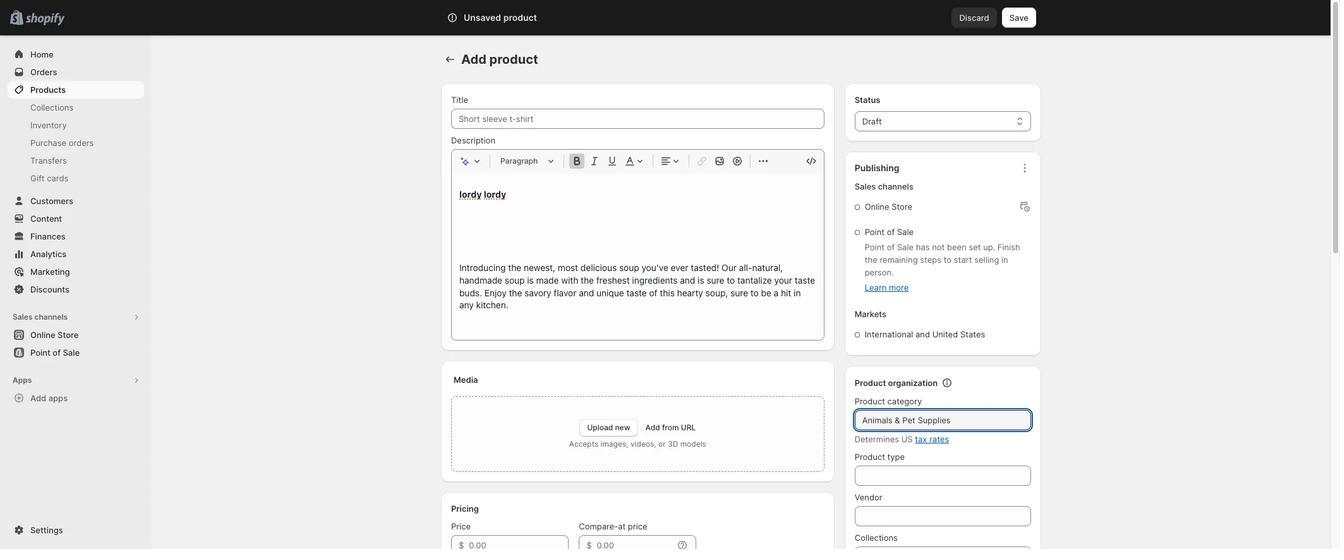 Task type: describe. For each thing, give the bounding box(es) containing it.
products
[[30, 85, 66, 95]]

point inside point of sale link
[[30, 348, 50, 358]]

1 horizontal spatial sales channels
[[855, 181, 914, 191]]

determines us tax rates
[[855, 434, 949, 444]]

products link
[[8, 81, 144, 99]]

videos,
[[631, 439, 656, 449]]

analytics link
[[8, 245, 144, 263]]

collections link
[[8, 99, 144, 116]]

orders link
[[8, 63, 144, 81]]

search
[[503, 13, 530, 23]]

sales channels inside sales channels button
[[13, 312, 68, 322]]

orders
[[69, 138, 94, 148]]

purchase
[[30, 138, 66, 148]]

add apps
[[30, 393, 68, 403]]

description
[[451, 135, 495, 145]]

save
[[1010, 13, 1029, 23]]

sales inside button
[[13, 312, 33, 322]]

draft
[[862, 116, 882, 126]]

models
[[680, 439, 706, 449]]

compare-
[[579, 521, 618, 531]]

finances link
[[8, 227, 144, 245]]

transfers
[[30, 155, 67, 166]]

international and united states
[[865, 329, 985, 339]]

new
[[615, 423, 630, 432]]

type
[[888, 452, 905, 462]]

or
[[658, 439, 666, 449]]

person.
[[865, 267, 894, 277]]

apps
[[13, 375, 32, 385]]

Title text field
[[451, 109, 824, 129]]

discounts
[[30, 284, 70, 294]]

purchase orders link
[[8, 134, 144, 152]]

tax rates link
[[915, 434, 949, 444]]

0 horizontal spatial collections
[[30, 102, 73, 112]]

title
[[451, 95, 468, 105]]

of inside button
[[53, 348, 61, 358]]

point of sale link
[[8, 344, 144, 361]]

upload new button
[[580, 419, 638, 437]]

discounts link
[[8, 281, 144, 298]]

united
[[933, 329, 958, 339]]

1 horizontal spatial channels
[[878, 181, 914, 191]]

paragraph
[[500, 156, 538, 166]]

online store inside button
[[30, 330, 79, 340]]

product for product type
[[855, 452, 885, 462]]

accepts images, videos, or 3d models
[[569, 439, 706, 449]]

sale inside point of sale has not been set up. finish the remaining steps to start selling in person. learn more
[[897, 242, 914, 252]]

analytics
[[30, 249, 67, 259]]

online inside button
[[30, 330, 55, 340]]

been
[[947, 242, 967, 252]]

price
[[628, 521, 647, 531]]

add from url button
[[646, 423, 696, 432]]

vendor
[[855, 492, 883, 502]]

organization
[[888, 378, 938, 388]]

1 horizontal spatial point of sale
[[865, 227, 914, 237]]

content
[[30, 214, 62, 224]]

Compare-at price text field
[[597, 535, 674, 549]]

learn
[[865, 282, 887, 293]]

store inside button
[[58, 330, 79, 340]]

add for add product
[[461, 52, 487, 67]]

selling
[[975, 255, 999, 265]]

tax
[[915, 434, 927, 444]]

rates
[[930, 434, 949, 444]]

home
[[30, 49, 53, 59]]

product for product organization
[[855, 378, 886, 388]]

not
[[932, 242, 945, 252]]

customers
[[30, 196, 73, 206]]

add product
[[461, 52, 538, 67]]

add from url
[[646, 423, 696, 432]]

point of sale inside button
[[30, 348, 80, 358]]

add apps button
[[8, 389, 144, 407]]

online store link
[[8, 326, 144, 344]]

sale inside button
[[63, 348, 80, 358]]

discard button
[[952, 8, 997, 28]]

0 vertical spatial sale
[[897, 227, 914, 237]]

orders
[[30, 67, 57, 77]]

from
[[662, 423, 679, 432]]

product for product category
[[855, 396, 885, 406]]

discard
[[960, 13, 989, 23]]

inventory
[[30, 120, 67, 130]]

0 vertical spatial store
[[892, 202, 913, 212]]

up.
[[983, 242, 995, 252]]

product for unsaved product
[[503, 12, 537, 23]]

content link
[[8, 210, 144, 227]]



Task type: vqa. For each thing, say whether or not it's contained in the screenshot.
Segments link
no



Task type: locate. For each thing, give the bounding box(es) containing it.
price
[[451, 521, 471, 531]]

of
[[887, 227, 895, 237], [887, 242, 895, 252], [53, 348, 61, 358]]

collections down vendor
[[855, 533, 898, 543]]

customers link
[[8, 192, 144, 210]]

0 vertical spatial add
[[461, 52, 487, 67]]

online
[[865, 202, 889, 212], [30, 330, 55, 340]]

upload new
[[587, 423, 630, 432]]

images,
[[601, 439, 628, 449]]

1 vertical spatial sales
[[13, 312, 33, 322]]

start
[[954, 255, 972, 265]]

0 vertical spatial point
[[865, 227, 885, 237]]

settings link
[[8, 521, 144, 539]]

add inside button
[[30, 393, 46, 403]]

Product type text field
[[855, 466, 1031, 486]]

marketing
[[30, 267, 70, 277]]

us
[[902, 434, 913, 444]]

online up point of sale link
[[30, 330, 55, 340]]

steps
[[920, 255, 942, 265]]

url
[[681, 423, 696, 432]]

Price text field
[[469, 535, 569, 549]]

collections up inventory at left top
[[30, 102, 73, 112]]

1 vertical spatial of
[[887, 242, 895, 252]]

0 vertical spatial online
[[865, 202, 889, 212]]

add for add from url
[[646, 423, 660, 432]]

1 horizontal spatial sales
[[855, 181, 876, 191]]

1 vertical spatial point of sale
[[30, 348, 80, 358]]

3 product from the top
[[855, 452, 885, 462]]

product
[[503, 12, 537, 23], [489, 52, 538, 67]]

more
[[889, 282, 909, 293]]

accepts
[[569, 439, 599, 449]]

store
[[892, 202, 913, 212], [58, 330, 79, 340]]

online store button
[[0, 326, 152, 344]]

media
[[454, 375, 478, 385]]

category
[[888, 396, 922, 406]]

the
[[865, 255, 878, 265]]

0 horizontal spatial add
[[30, 393, 46, 403]]

in
[[1002, 255, 1008, 265]]

1 vertical spatial store
[[58, 330, 79, 340]]

0 vertical spatial product
[[503, 12, 537, 23]]

channels down publishing
[[878, 181, 914, 191]]

2 vertical spatial point
[[30, 348, 50, 358]]

gift cards
[[30, 173, 68, 183]]

2 horizontal spatial add
[[646, 423, 660, 432]]

cards
[[47, 173, 68, 183]]

finances
[[30, 231, 66, 241]]

transfers link
[[8, 152, 144, 169]]

apps button
[[8, 372, 144, 389]]

0 vertical spatial point of sale
[[865, 227, 914, 237]]

2 vertical spatial product
[[855, 452, 885, 462]]

unsaved
[[464, 12, 501, 23]]

has
[[916, 242, 930, 252]]

1 vertical spatial online
[[30, 330, 55, 340]]

1 vertical spatial channels
[[34, 312, 68, 322]]

Vendor text field
[[855, 506, 1031, 526]]

0 horizontal spatial online
[[30, 330, 55, 340]]

sales channels down publishing
[[855, 181, 914, 191]]

settings
[[30, 525, 63, 535]]

determines
[[855, 434, 899, 444]]

gift
[[30, 173, 45, 183]]

add up title on the top left of the page
[[461, 52, 487, 67]]

at
[[618, 521, 626, 531]]

3d
[[668, 439, 678, 449]]

add left apps
[[30, 393, 46, 403]]

product category
[[855, 396, 922, 406]]

channels inside button
[[34, 312, 68, 322]]

add for add apps
[[30, 393, 46, 403]]

0 horizontal spatial point of sale
[[30, 348, 80, 358]]

point of sale
[[865, 227, 914, 237], [30, 348, 80, 358]]

1 vertical spatial point
[[865, 242, 885, 252]]

1 vertical spatial product
[[855, 396, 885, 406]]

0 horizontal spatial channels
[[34, 312, 68, 322]]

2 product from the top
[[855, 396, 885, 406]]

markets
[[855, 309, 887, 319]]

upload
[[587, 423, 613, 432]]

0 vertical spatial sales
[[855, 181, 876, 191]]

store down publishing
[[892, 202, 913, 212]]

2 vertical spatial sale
[[63, 348, 80, 358]]

channels
[[878, 181, 914, 191], [34, 312, 68, 322]]

online store down publishing
[[865, 202, 913, 212]]

set
[[969, 242, 981, 252]]

0 vertical spatial of
[[887, 227, 895, 237]]

point of sale has not been set up. finish the remaining steps to start selling in person. learn more
[[865, 242, 1020, 293]]

point of sale button
[[0, 344, 152, 361]]

learn more link
[[865, 282, 909, 293]]

0 vertical spatial sales channels
[[855, 181, 914, 191]]

0 vertical spatial channels
[[878, 181, 914, 191]]

1 vertical spatial sales channels
[[13, 312, 68, 322]]

save button
[[1002, 8, 1036, 28]]

0 horizontal spatial online store
[[30, 330, 79, 340]]

to
[[944, 255, 952, 265]]

point of sale down "online store" button
[[30, 348, 80, 358]]

1 vertical spatial online store
[[30, 330, 79, 340]]

product down search
[[489, 52, 538, 67]]

finish
[[998, 242, 1020, 252]]

add left from
[[646, 423, 660, 432]]

product down determines
[[855, 452, 885, 462]]

1 horizontal spatial online
[[865, 202, 889, 212]]

sales down discounts
[[13, 312, 33, 322]]

shopify image
[[25, 13, 65, 26]]

publishing
[[855, 162, 900, 173]]

1 product from the top
[[855, 378, 886, 388]]

1 vertical spatial sale
[[897, 242, 914, 252]]

compare-at price
[[579, 521, 647, 531]]

product down product organization at bottom
[[855, 396, 885, 406]]

states
[[960, 329, 985, 339]]

Product category text field
[[855, 410, 1031, 430]]

1 vertical spatial add
[[30, 393, 46, 403]]

gift cards link
[[8, 169, 144, 187]]

1 horizontal spatial collections
[[855, 533, 898, 543]]

apps
[[48, 393, 68, 403]]

paragraph button
[[495, 154, 559, 169]]

2 vertical spatial add
[[646, 423, 660, 432]]

point of sale up remaining
[[865, 227, 914, 237]]

remaining
[[880, 255, 918, 265]]

0 horizontal spatial sales
[[13, 312, 33, 322]]

international
[[865, 329, 913, 339]]

0 vertical spatial product
[[855, 378, 886, 388]]

0 horizontal spatial sales channels
[[13, 312, 68, 322]]

2 vertical spatial of
[[53, 348, 61, 358]]

sales channels button
[[8, 308, 144, 326]]

inventory link
[[8, 116, 144, 134]]

1 vertical spatial collections
[[855, 533, 898, 543]]

online store
[[865, 202, 913, 212], [30, 330, 79, 340]]

unsaved product
[[464, 12, 537, 23]]

product up product category
[[855, 378, 886, 388]]

sales channels down discounts
[[13, 312, 68, 322]]

1 horizontal spatial add
[[461, 52, 487, 67]]

product type
[[855, 452, 905, 462]]

1 horizontal spatial store
[[892, 202, 913, 212]]

point inside point of sale has not been set up. finish the remaining steps to start selling in person. learn more
[[865, 242, 885, 252]]

of inside point of sale has not been set up. finish the remaining steps to start selling in person. learn more
[[887, 242, 895, 252]]

0 vertical spatial online store
[[865, 202, 913, 212]]

product
[[855, 378, 886, 388], [855, 396, 885, 406], [855, 452, 885, 462]]

online down publishing
[[865, 202, 889, 212]]

1 horizontal spatial online store
[[865, 202, 913, 212]]

product for add product
[[489, 52, 538, 67]]

1 vertical spatial product
[[489, 52, 538, 67]]

product organization
[[855, 378, 938, 388]]

0 horizontal spatial store
[[58, 330, 79, 340]]

store down sales channels button
[[58, 330, 79, 340]]

marketing link
[[8, 263, 144, 281]]

0 vertical spatial collections
[[30, 102, 73, 112]]

sales down publishing
[[855, 181, 876, 191]]

product right unsaved
[[503, 12, 537, 23]]

status
[[855, 95, 881, 105]]

sales channels
[[855, 181, 914, 191], [13, 312, 68, 322]]

Collections text field
[[855, 547, 1031, 549]]

online store up point of sale link
[[30, 330, 79, 340]]

channels down discounts
[[34, 312, 68, 322]]

home link
[[8, 45, 144, 63]]



